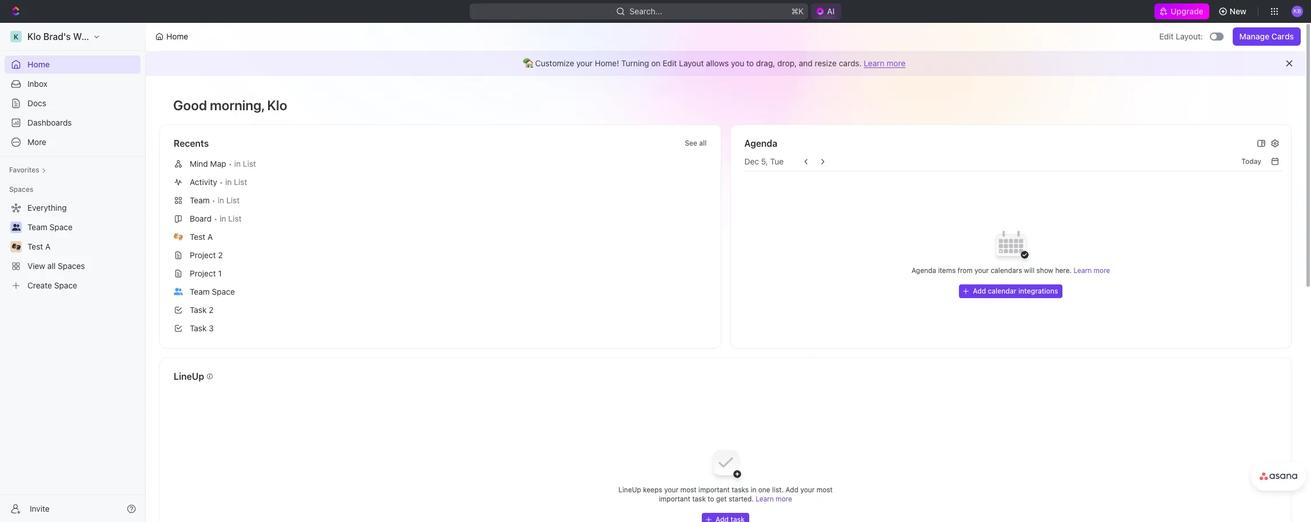 Task type: vqa. For each thing, say whether or not it's contained in the screenshot.
Bob's Workspace, , Element
no



Task type: locate. For each thing, give the bounding box(es) containing it.
today button
[[1238, 155, 1267, 169]]

spaces up 'create space' link on the bottom
[[58, 261, 85, 271]]

agenda for agenda
[[745, 138, 778, 149]]

lineup down task 3
[[174, 372, 204, 382]]

in down mind map • in list
[[225, 177, 232, 187]]

agenda up dec 5, tue dropdown button on the right top of the page
[[745, 138, 778, 149]]

manage cards
[[1240, 31, 1295, 41]]

all inside tree
[[47, 261, 56, 271]]

upgrade link
[[1155, 3, 1210, 19]]

0 horizontal spatial add
[[786, 486, 799, 495]]

0 vertical spatial team
[[190, 196, 210, 205]]

team space link down everything link at the top left of the page
[[27, 218, 138, 237]]

2 horizontal spatial learn more link
[[1074, 267, 1111, 275]]

one
[[759, 486, 771, 495]]

3
[[209, 324, 214, 333]]

agenda left the 'items'
[[912, 267, 937, 275]]

1 horizontal spatial add
[[973, 287, 987, 296]]

activity • in list
[[190, 177, 247, 187]]

all for see
[[700, 139, 707, 148]]

0 horizontal spatial learn
[[756, 495, 774, 504]]

1 horizontal spatial team space link
[[169, 283, 712, 301]]

learn more
[[756, 495, 793, 504]]

project inside project 1 link
[[190, 269, 216, 279]]

klo right klo brad's workspace, , element
[[27, 31, 41, 42]]

task left 3
[[190, 324, 207, 333]]

layout:
[[1177, 31, 1204, 41]]

learn more link
[[864, 58, 906, 68], [1074, 267, 1111, 275], [756, 495, 793, 504]]

see all
[[685, 139, 707, 148]]

1 horizontal spatial all
[[700, 139, 707, 148]]

all
[[700, 139, 707, 148], [47, 261, 56, 271]]

mind map • in list
[[190, 159, 256, 169]]

task 2
[[190, 305, 214, 315]]

• right activity
[[220, 178, 223, 187]]

sidebar navigation
[[0, 23, 148, 523]]

1 project from the top
[[190, 250, 216, 260]]

1 vertical spatial home
[[27, 59, 50, 69]]

more inside alert
[[887, 58, 906, 68]]

1 vertical spatial learn more link
[[1074, 267, 1111, 275]]

list for team
[[226, 196, 240, 205]]

1 vertical spatial agenda
[[912, 267, 937, 275]]

🏡 customize your home! turning on edit layout allows you to drag, drop, and resize cards. learn more
[[523, 58, 906, 68]]

tue
[[771, 157, 784, 166]]

to inside the lineup keeps your most important tasks in one list. add your most important task to get started.
[[708, 495, 715, 504]]

in down team • in list
[[220, 214, 226, 224]]

learn down one at the bottom right
[[756, 495, 774, 504]]

your
[[577, 58, 593, 68], [975, 267, 989, 275], [665, 486, 679, 495], [801, 486, 815, 495]]

2 vertical spatial team
[[190, 287, 210, 297]]

favorites
[[9, 166, 39, 174]]

0 vertical spatial spaces
[[9, 185, 33, 194]]

team up the "board"
[[190, 196, 210, 205]]

lineup for lineup keeps your most important tasks in one list. add your most important task to get started.
[[619, 486, 642, 495]]

alert
[[146, 51, 1306, 76]]

test down the "board"
[[190, 232, 205, 242]]

learn
[[864, 58, 885, 68], [1074, 267, 1092, 275], [756, 495, 774, 504]]

important up get
[[699, 486, 730, 495]]

2 up 3
[[209, 305, 214, 315]]

dec 5, tue
[[745, 157, 784, 166]]

0 vertical spatial agenda
[[745, 138, 778, 149]]

project for project 2
[[190, 250, 216, 260]]

1 vertical spatial more
[[1094, 267, 1111, 275]]

• up board • in list
[[212, 196, 216, 205]]

test a up view
[[27, 242, 51, 252]]

• inside team • in list
[[212, 196, 216, 205]]

more right here.
[[1094, 267, 1111, 275]]

team right user group icon
[[27, 222, 47, 232]]

test a down the "board"
[[190, 232, 213, 242]]

team • in list
[[190, 196, 240, 205]]

0 horizontal spatial edit
[[663, 58, 677, 68]]

1 horizontal spatial lineup
[[619, 486, 642, 495]]

2 vertical spatial learn
[[756, 495, 774, 504]]

list down team • in list
[[228, 214, 242, 224]]

0 vertical spatial add
[[973, 287, 987, 296]]

1 horizontal spatial more
[[887, 58, 906, 68]]

docs
[[27, 98, 46, 108]]

klo
[[27, 31, 41, 42], [267, 97, 287, 113]]

0 vertical spatial 2
[[218, 250, 223, 260]]

1 horizontal spatial most
[[817, 486, 833, 495]]

kb button
[[1289, 2, 1307, 21]]

2
[[218, 250, 223, 260], [209, 305, 214, 315]]

to left get
[[708, 495, 715, 504]]

1 vertical spatial team
[[27, 222, 47, 232]]

list down mind map • in list
[[234, 177, 247, 187]]

• inside activity • in list
[[220, 178, 223, 187]]

1 vertical spatial edit
[[663, 58, 677, 68]]

• right map
[[229, 159, 232, 168]]

tree
[[5, 199, 141, 295]]

0 horizontal spatial test a
[[27, 242, 51, 252]]

edit left layout:
[[1160, 31, 1174, 41]]

add calendar integrations
[[973, 287, 1059, 296]]

2 up 1
[[218, 250, 223, 260]]

map
[[210, 159, 226, 169]]

0 vertical spatial klo
[[27, 31, 41, 42]]

task inside task 2 link
[[190, 305, 207, 315]]

• inside board • in list
[[214, 214, 217, 223]]

a up view all spaces
[[45, 242, 51, 252]]

most right the list.
[[817, 486, 833, 495]]

in inside the lineup keeps your most important tasks in one list. add your most important task to get started.
[[751, 486, 757, 495]]

space down 1
[[212, 287, 235, 297]]

1 horizontal spatial important
[[699, 486, 730, 495]]

edit layout:
[[1160, 31, 1204, 41]]

1 vertical spatial add
[[786, 486, 799, 495]]

1 vertical spatial 2
[[209, 305, 214, 315]]

all right see
[[700, 139, 707, 148]]

test a link up view all spaces link
[[27, 238, 138, 256]]

all inside button
[[700, 139, 707, 148]]

learn right cards.
[[864, 58, 885, 68]]

0 horizontal spatial home
[[27, 59, 50, 69]]

• for board
[[214, 214, 217, 223]]

test inside tree
[[27, 242, 43, 252]]

1 horizontal spatial learn
[[864, 58, 885, 68]]

agenda for agenda items from your calendars will show here. learn more
[[912, 267, 937, 275]]

space down view all spaces link
[[54, 281, 77, 291]]

space down everything link at the top left of the page
[[50, 222, 73, 232]]

• right the "board"
[[214, 214, 217, 223]]

0 horizontal spatial more
[[776, 495, 793, 504]]

to right you
[[747, 58, 754, 68]]

add inside the lineup keeps your most important tasks in one list. add your most important task to get started.
[[786, 486, 799, 495]]

1 horizontal spatial home
[[166, 31, 188, 41]]

list for board
[[228, 214, 242, 224]]

learn more link down the list.
[[756, 495, 793, 504]]

1 vertical spatial important
[[659, 495, 691, 504]]

1 vertical spatial spaces
[[58, 261, 85, 271]]

1 vertical spatial team space link
[[169, 283, 712, 301]]

1 horizontal spatial team space
[[190, 287, 235, 297]]

task up task 3
[[190, 305, 207, 315]]

0 horizontal spatial team space
[[27, 222, 73, 232]]

favorites button
[[5, 164, 51, 177]]

list down activity • in list
[[226, 196, 240, 205]]

0 horizontal spatial a
[[45, 242, 51, 252]]

1 horizontal spatial 2
[[218, 250, 223, 260]]

list right map
[[243, 159, 256, 169]]

team space link
[[27, 218, 138, 237], [169, 283, 712, 301]]

0 horizontal spatial agenda
[[745, 138, 778, 149]]

0 vertical spatial project
[[190, 250, 216, 260]]

team space down the everything at the top
[[27, 222, 73, 232]]

view all spaces
[[27, 261, 85, 271]]

most up task in the bottom right of the page
[[681, 486, 697, 495]]

0 vertical spatial all
[[700, 139, 707, 148]]

more right cards.
[[887, 58, 906, 68]]

a up "project 2"
[[208, 232, 213, 242]]

everything
[[27, 203, 67, 213]]

project for project 1
[[190, 269, 216, 279]]

dashboards link
[[5, 114, 141, 132]]

0 vertical spatial edit
[[1160, 31, 1174, 41]]

tasks
[[732, 486, 749, 495]]

view all spaces link
[[5, 257, 138, 276]]

klo right morning,
[[267, 97, 287, 113]]

all right view
[[47, 261, 56, 271]]

your inside alert
[[577, 58, 593, 68]]

0 vertical spatial to
[[747, 58, 754, 68]]

0 vertical spatial learn
[[864, 58, 885, 68]]

2 for task 2
[[209, 305, 214, 315]]

0 horizontal spatial learn more link
[[756, 495, 793, 504]]

more
[[887, 58, 906, 68], [1094, 267, 1111, 275], [776, 495, 793, 504]]

1 vertical spatial klo
[[267, 97, 287, 113]]

1 horizontal spatial to
[[747, 58, 754, 68]]

lineup inside the lineup keeps your most important tasks in one list. add your most important task to get started.
[[619, 486, 642, 495]]

a
[[208, 232, 213, 242], [45, 242, 51, 252]]

more down the list.
[[776, 495, 793, 504]]

0 vertical spatial task
[[190, 305, 207, 315]]

alert containing 🏡 customize your home! turning on edit layout allows you to drag, drop, and resize cards.
[[146, 51, 1306, 76]]

1 horizontal spatial agenda
[[912, 267, 937, 275]]

1 vertical spatial all
[[47, 261, 56, 271]]

1 most from the left
[[681, 486, 697, 495]]

project up project 1
[[190, 250, 216, 260]]

1 vertical spatial lineup
[[619, 486, 642, 495]]

customize
[[536, 58, 575, 68]]

project inside 'project 2' link
[[190, 250, 216, 260]]

important down keeps
[[659, 495, 691, 504]]

task inside task 3 link
[[190, 324, 207, 333]]

drop,
[[778, 58, 797, 68]]

project 2 link
[[169, 246, 712, 265]]

2 task from the top
[[190, 324, 207, 333]]

learn more link for agenda items from your calendars will show here. learn more
[[1074, 267, 1111, 275]]

1 task from the top
[[190, 305, 207, 315]]

0 vertical spatial team space link
[[27, 218, 138, 237]]

0 vertical spatial lineup
[[174, 372, 204, 382]]

space
[[50, 222, 73, 232], [54, 281, 77, 291], [212, 287, 235, 297]]

2 project from the top
[[190, 269, 216, 279]]

0 horizontal spatial most
[[681, 486, 697, 495]]

see
[[685, 139, 698, 148]]

get
[[717, 495, 727, 504]]

in for activity
[[225, 177, 232, 187]]

lineup left keeps
[[619, 486, 642, 495]]

on
[[652, 58, 661, 68]]

0 horizontal spatial all
[[47, 261, 56, 271]]

0 horizontal spatial klo
[[27, 31, 41, 42]]

view
[[27, 261, 45, 271]]

tree containing everything
[[5, 199, 141, 295]]

team
[[190, 196, 210, 205], [27, 222, 47, 232], [190, 287, 210, 297]]

new
[[1230, 6, 1247, 16]]

team up task 2
[[190, 287, 210, 297]]

learn more link right here.
[[1074, 267, 1111, 275]]

hands asl interpreting image
[[174, 233, 183, 241]]

0 vertical spatial learn more link
[[864, 58, 906, 68]]

1 horizontal spatial edit
[[1160, 31, 1174, 41]]

task for task 2
[[190, 305, 207, 315]]

0 horizontal spatial test
[[27, 242, 43, 252]]

team space down project 1
[[190, 287, 235, 297]]

edit right the on
[[663, 58, 677, 68]]

morning,
[[210, 97, 264, 113]]

0 vertical spatial home
[[166, 31, 188, 41]]

0 horizontal spatial 2
[[209, 305, 214, 315]]

0 horizontal spatial to
[[708, 495, 715, 504]]

spaces down the favorites
[[9, 185, 33, 194]]

in
[[234, 159, 241, 169], [225, 177, 232, 187], [218, 196, 224, 205], [220, 214, 226, 224], [751, 486, 757, 495]]

your left "home!"
[[577, 58, 593, 68]]

to
[[747, 58, 754, 68], [708, 495, 715, 504]]

1 vertical spatial to
[[708, 495, 715, 504]]

project
[[190, 250, 216, 260], [190, 269, 216, 279]]

test a
[[190, 232, 213, 242], [27, 242, 51, 252]]

2 vertical spatial more
[[776, 495, 793, 504]]

team space link down 'project 2' link
[[169, 283, 712, 301]]

allows
[[706, 58, 729, 68]]

add right the list.
[[786, 486, 799, 495]]

spaces inside tree
[[58, 261, 85, 271]]

workspace
[[73, 31, 121, 42]]

test a link
[[169, 228, 712, 246], [27, 238, 138, 256]]

k
[[14, 32, 18, 41]]

you
[[731, 58, 745, 68]]

2 for project 2
[[218, 250, 223, 260]]

edit
[[1160, 31, 1174, 41], [663, 58, 677, 68]]

1 vertical spatial project
[[190, 269, 216, 279]]

in down activity • in list
[[218, 196, 224, 205]]

0 vertical spatial more
[[887, 58, 906, 68]]

1 horizontal spatial spaces
[[58, 261, 85, 271]]

ai button
[[811, 3, 842, 19]]

learn more link right cards.
[[864, 58, 906, 68]]

board • in list
[[190, 214, 242, 224]]

inbox
[[27, 79, 47, 89]]

test a link up project 1 link
[[169, 228, 712, 246]]

1 vertical spatial task
[[190, 324, 207, 333]]

home
[[166, 31, 188, 41], [27, 59, 50, 69]]

•
[[229, 159, 232, 168], [220, 178, 223, 187], [212, 196, 216, 205], [214, 214, 217, 223]]

everything link
[[5, 199, 138, 217]]

0 horizontal spatial team space link
[[27, 218, 138, 237]]

0 vertical spatial team space
[[27, 222, 73, 232]]

in left one at the bottom right
[[751, 486, 757, 495]]

turning
[[622, 58, 650, 68]]

test right hands asl interpreting image
[[27, 242, 43, 252]]

project left 1
[[190, 269, 216, 279]]

0 horizontal spatial spaces
[[9, 185, 33, 194]]

0 horizontal spatial lineup
[[174, 372, 204, 382]]

add left calendar
[[973, 287, 987, 296]]

learn right here.
[[1074, 267, 1092, 275]]

add inside button
[[973, 287, 987, 296]]

2 horizontal spatial learn
[[1074, 267, 1092, 275]]

1 horizontal spatial learn more link
[[864, 58, 906, 68]]



Task type: describe. For each thing, give the bounding box(es) containing it.
task
[[693, 495, 706, 504]]

learn more link for 🏡 customize your home! turning on edit layout allows you to drag, drop, and resize cards. learn more
[[864, 58, 906, 68]]

list.
[[773, 486, 784, 495]]

1
[[218, 269, 222, 279]]

task 3
[[190, 324, 214, 333]]

1 horizontal spatial test a
[[190, 232, 213, 242]]

home!
[[595, 58, 619, 68]]

0 horizontal spatial test a link
[[27, 238, 138, 256]]

1 vertical spatial team space
[[190, 287, 235, 297]]

will
[[1025, 267, 1035, 275]]

hands asl interpreting image
[[12, 244, 20, 250]]

learn inside alert
[[864, 58, 885, 68]]

from
[[958, 267, 973, 275]]

team inside tree
[[27, 222, 47, 232]]

task 2 link
[[169, 301, 712, 320]]

🏡
[[523, 58, 533, 68]]

your right keeps
[[665, 486, 679, 495]]

add calendar integrations button
[[960, 285, 1063, 299]]

1 horizontal spatial test
[[190, 232, 205, 242]]

activity
[[190, 177, 217, 187]]

klo inside sidebar navigation
[[27, 31, 41, 42]]

brad's
[[43, 31, 71, 42]]

task 3 link
[[169, 320, 712, 338]]

see all button
[[681, 137, 712, 150]]

board
[[190, 214, 212, 224]]

your right the list.
[[801, 486, 815, 495]]

list for activity
[[234, 177, 247, 187]]

lineup keeps your most important tasks in one list. add your most important task to get started.
[[619, 486, 833, 504]]

2 vertical spatial learn more link
[[756, 495, 793, 504]]

0 vertical spatial important
[[699, 486, 730, 495]]

dec
[[745, 157, 760, 166]]

0 horizontal spatial important
[[659, 495, 691, 504]]

2 most from the left
[[817, 486, 833, 495]]

good
[[173, 97, 207, 113]]

create space link
[[5, 277, 138, 295]]

1 vertical spatial learn
[[1074, 267, 1092, 275]]

dec 5, tue button
[[745, 157, 784, 166]]

2 horizontal spatial more
[[1094, 267, 1111, 275]]

in for team
[[218, 196, 224, 205]]

more
[[27, 137, 46, 147]]

⌘k
[[792, 6, 804, 16]]

create space
[[27, 281, 77, 291]]

manage
[[1240, 31, 1270, 41]]

in for board
[[220, 214, 226, 224]]

layout
[[679, 58, 704, 68]]

home link
[[5, 55, 141, 74]]

items
[[939, 267, 956, 275]]

• for team
[[212, 196, 216, 205]]

user group image
[[12, 224, 20, 231]]

inbox link
[[5, 75, 141, 93]]

show
[[1037, 267, 1054, 275]]

a inside tree
[[45, 242, 51, 252]]

drag,
[[756, 58, 776, 68]]

dashboards
[[27, 118, 72, 128]]

• for activity
[[220, 178, 223, 187]]

1 horizontal spatial test a link
[[169, 228, 712, 246]]

home inside sidebar navigation
[[27, 59, 50, 69]]

lineup for lineup
[[174, 372, 204, 382]]

today
[[1242, 157, 1262, 166]]

your right "from"
[[975, 267, 989, 275]]

project 1
[[190, 269, 222, 279]]

all for view
[[47, 261, 56, 271]]

more button
[[5, 133, 141, 152]]

manage cards button
[[1233, 27, 1302, 46]]

1 horizontal spatial a
[[208, 232, 213, 242]]

klo brad's workspace, , element
[[10, 31, 22, 42]]

recents
[[174, 138, 209, 149]]

agenda items from your calendars will show here. learn more
[[912, 267, 1111, 275]]

resize
[[815, 58, 837, 68]]

cards
[[1272, 31, 1295, 41]]

5,
[[762, 157, 769, 166]]

calendar
[[988, 287, 1017, 296]]

project 1 link
[[169, 265, 712, 283]]

search...
[[630, 6, 662, 16]]

and
[[799, 58, 813, 68]]

project 2
[[190, 250, 223, 260]]

ai
[[827, 6, 835, 16]]

team space inside tree
[[27, 222, 73, 232]]

integrations
[[1019, 287, 1059, 296]]

upgrade
[[1171, 6, 1204, 16]]

kb
[[1294, 8, 1302, 14]]

invite
[[30, 504, 50, 514]]

• inside mind map • in list
[[229, 159, 232, 168]]

tree inside sidebar navigation
[[5, 199, 141, 295]]

in right map
[[234, 159, 241, 169]]

calendars
[[991, 267, 1023, 275]]

task for task 3
[[190, 324, 207, 333]]

keeps
[[644, 486, 663, 495]]

edit inside alert
[[663, 58, 677, 68]]

create
[[27, 281, 52, 291]]

new button
[[1214, 2, 1254, 21]]

cards.
[[839, 58, 862, 68]]

docs link
[[5, 94, 141, 113]]

1 horizontal spatial klo
[[267, 97, 287, 113]]

klo brad's workspace
[[27, 31, 121, 42]]

mind
[[190, 159, 208, 169]]

here.
[[1056, 267, 1072, 275]]

test a inside sidebar navigation
[[27, 242, 51, 252]]

user group image
[[174, 288, 183, 295]]



